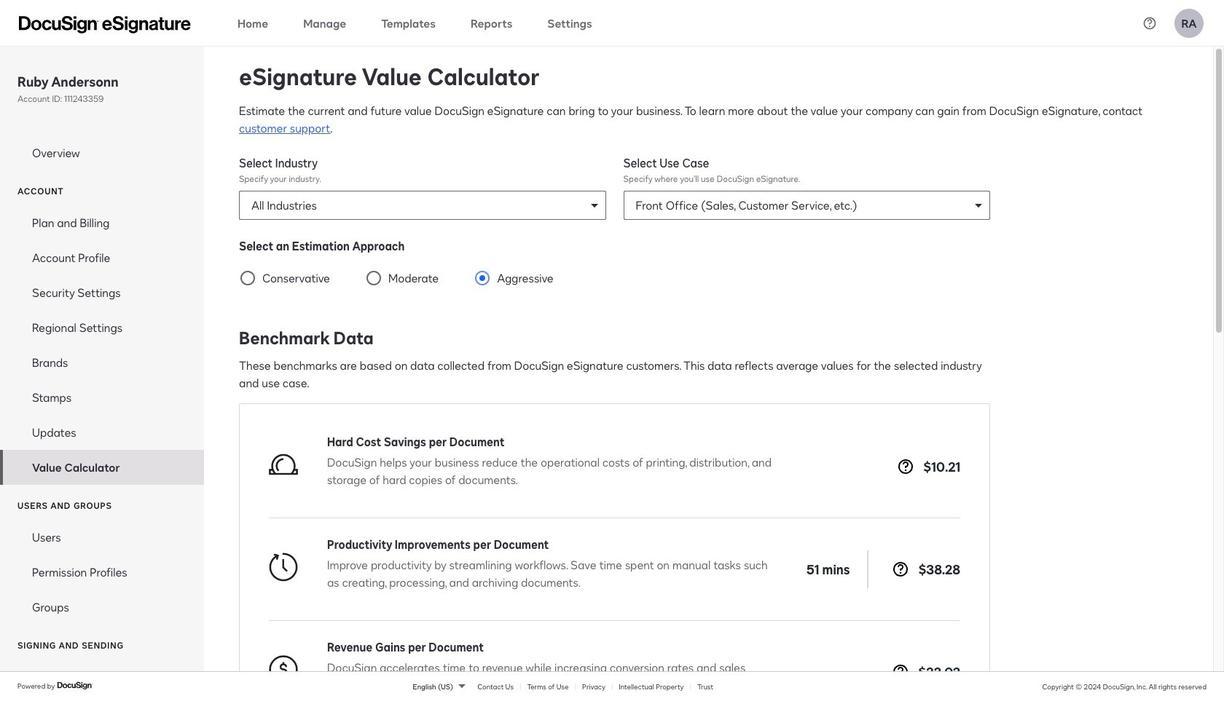 Task type: locate. For each thing, give the bounding box(es) containing it.
revenue gains per document image
[[269, 656, 298, 685]]

account element
[[0, 206, 204, 485]]

docusign admin image
[[19, 16, 191, 33]]

users and groups element
[[0, 520, 204, 625]]



Task type: describe. For each thing, give the bounding box(es) containing it.
docusign image
[[57, 681, 93, 693]]

productivity improvements per document image
[[269, 553, 298, 582]]

hard cost savings per document image
[[269, 450, 298, 480]]



Task type: vqa. For each thing, say whether or not it's contained in the screenshot.
Docusign Image
yes



